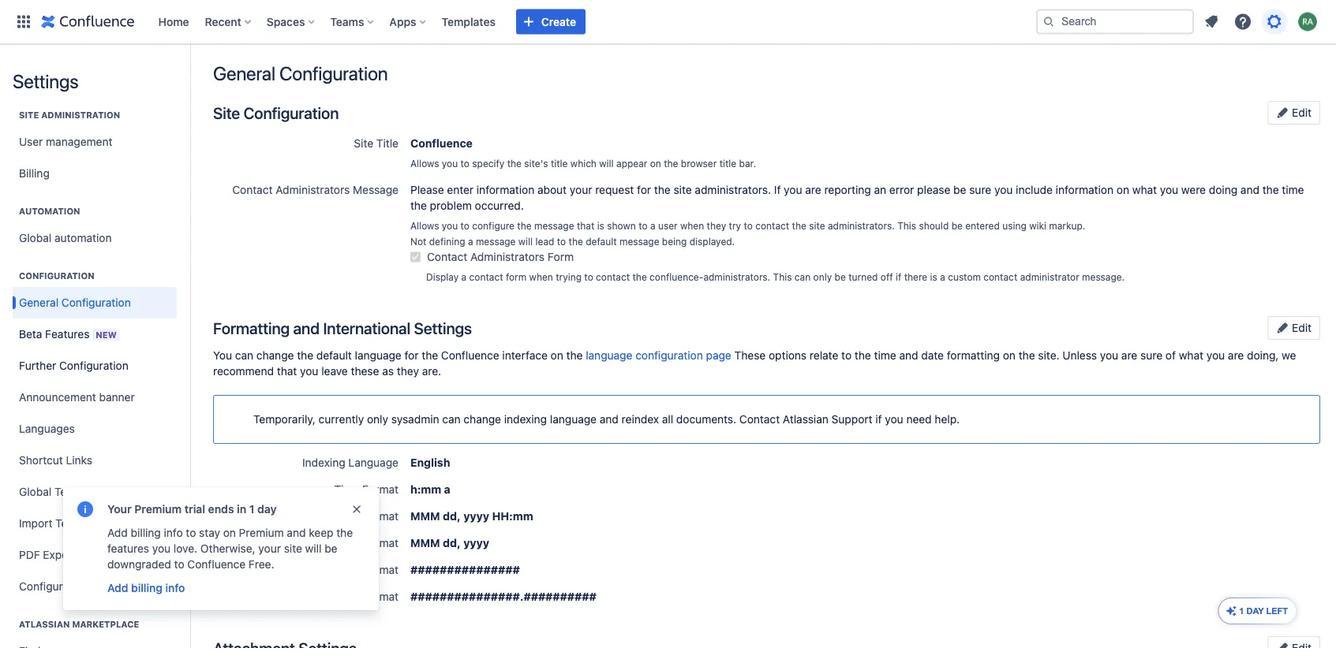 Task type: vqa. For each thing, say whether or not it's contained in the screenshot.
the Site within Site administration group
yes



Task type: describe. For each thing, give the bounding box(es) containing it.
global for global automation
[[19, 232, 51, 245]]

to right the "shown"
[[639, 220, 648, 231]]

add for add billing info
[[107, 582, 128, 595]]

allows inside confluence allows you to specify the site's title which will appear on the browser title bar.
[[410, 158, 439, 169]]

to up form
[[557, 236, 566, 247]]

1 vertical spatial change
[[464, 413, 501, 426]]

to right trying at the left top
[[584, 272, 593, 283]]

for for language
[[405, 349, 419, 362]]

doing
[[1209, 184, 1238, 197]]

these
[[351, 365, 379, 378]]

contact right trying at the left top
[[596, 272, 630, 283]]

2 horizontal spatial message
[[620, 236, 659, 247]]

appswitcher icon image
[[14, 12, 33, 31]]

0 vertical spatial premium
[[134, 503, 182, 516]]

time inside please enter information about your request for the site administrators. if you are reporting an error please be sure you include information on what you were doing and the time the problem occurred. allows you to configure the message that is shown to a user when they try to contact the site administrators. this should be entered using wiki markup. not defining a message will lead to the default message being displayed.
[[1282, 184, 1304, 197]]

0 vertical spatial administrators.
[[695, 184, 771, 197]]

1 vertical spatial administrators.
[[828, 220, 895, 231]]

number for long
[[319, 564, 359, 577]]

site configuration
[[213, 103, 339, 122]]

you right if
[[784, 184, 802, 197]]

the left site.
[[1019, 349, 1035, 362]]

turned
[[849, 272, 878, 283]]

0 vertical spatial settings
[[13, 70, 79, 92]]

your inside add billing info to stay on premium and keep the features you love. otherwise, your site will be downgraded to confluence free.
[[258, 543, 281, 556]]

the up are.
[[422, 349, 438, 362]]

0 vertical spatial general
[[213, 62, 275, 84]]

templates for global templates and blueprints
[[54, 486, 107, 499]]

site inside add billing info to stay on premium and keep the features you love. otherwise, your site will be downgraded to confluence free.
[[284, 543, 302, 556]]

and inside add billing info to stay on premium and keep the features you love. otherwise, your site will be downgraded to confluence free.
[[287, 527, 306, 540]]

unless
[[1063, 349, 1097, 362]]

0 vertical spatial site
[[674, 184, 692, 197]]

help.
[[935, 413, 960, 426]]

dismiss image
[[350, 504, 363, 516]]

billing link
[[13, 158, 177, 189]]

contact administrators form
[[427, 251, 574, 264]]

0 vertical spatial atlassian
[[783, 413, 829, 426]]

administrators for form
[[470, 251, 545, 264]]

your inside please enter information about your request for the site administrators. if you are reporting an error please be sure you include information on what you were doing and the time the problem occurred. allows you to configure the message that is shown to a user when they try to contact the site administrators. this should be entered using wiki markup. not defining a message will lead to the default message being displayed.
[[570, 184, 592, 197]]

site administration
[[19, 110, 120, 120]]

0 horizontal spatial 1
[[249, 503, 255, 516]]

display
[[426, 272, 459, 283]]

the down please
[[410, 199, 427, 212]]

0 horizontal spatial message
[[476, 236, 516, 247]]

1 horizontal spatial are
[[1121, 349, 1138, 362]]

be left turned
[[835, 272, 846, 283]]

small image for site configuration
[[1277, 106, 1289, 119]]

management
[[46, 135, 112, 148]]

on inside add billing info to stay on premium and keep the features you love. otherwise, your site will be downgraded to confluence free.
[[223, 527, 236, 540]]

for for request
[[637, 184, 651, 197]]

blueprints
[[132, 486, 183, 499]]

will inside confluence allows you to specify the site's title which will appear on the browser title bar.
[[599, 158, 614, 169]]

if
[[774, 184, 781, 197]]

1 vertical spatial if
[[876, 413, 882, 426]]

mmm dd, yyyy
[[410, 537, 489, 550]]

sure inside the these options relate to the time and date formatting on the site. unless you are sure of what you are doing, we recommend that you leave these as they are.
[[1141, 349, 1163, 362]]

help icon image
[[1234, 12, 1253, 31]]

configure code macro
[[19, 581, 134, 594]]

site for site administration
[[19, 110, 39, 120]]

configure
[[19, 581, 69, 594]]

downgraded
[[107, 558, 171, 571]]

h:mm
[[410, 483, 441, 496]]

to down the love.
[[174, 558, 184, 571]]

to up the love.
[[186, 527, 196, 540]]

1 horizontal spatial can
[[442, 413, 461, 426]]

message.
[[1082, 272, 1125, 283]]

love.
[[174, 543, 197, 556]]

these
[[734, 349, 766, 362]]

markup.
[[1049, 220, 1085, 231]]

formatting
[[213, 319, 290, 337]]

that inside please enter information about your request for the site administrators. if you are reporting an error please be sure you include information on what you were doing and the time the problem occurred. allows you to configure the message that is shown to a user when they try to contact the site administrators. this should be entered using wiki markup. not defining a message will lead to the default message being displayed.
[[577, 220, 595, 231]]

language up as
[[355, 349, 402, 362]]

2 title from the left
[[720, 158, 737, 169]]

1 vertical spatial this
[[773, 272, 792, 283]]

billing
[[19, 167, 50, 180]]

the left confluence-
[[633, 272, 647, 283]]

you inside add billing info to stay on premium and keep the features you love. otherwise, your site will be downgraded to confluence free.
[[152, 543, 171, 556]]

2 horizontal spatial are
[[1228, 349, 1244, 362]]

when inside please enter information about your request for the site administrators. if you are reporting an error please be sure you include information on what you were doing and the time the problem occurred. allows you to configure the message that is shown to a user when they try to contact the site administrators. this should be entered using wiki markup. not defining a message will lead to the default message being displayed.
[[680, 220, 704, 231]]

the right configure
[[517, 220, 532, 231]]

keep
[[309, 527, 333, 540]]

banner containing home
[[0, 0, 1336, 44]]

support inside configuration 'group'
[[132, 549, 173, 562]]

you right of
[[1207, 349, 1225, 362]]

further configuration
[[19, 360, 129, 373]]

atlassian inside group
[[19, 620, 70, 630]]

the right relate at the right bottom of the page
[[855, 349, 871, 362]]

configure
[[472, 220, 515, 231]]

mmm dd, yyyy hh:mm
[[410, 510, 533, 523]]

site title
[[354, 137, 399, 150]]

features
[[45, 328, 90, 341]]

the up user
[[654, 184, 671, 197]]

announcement
[[19, 391, 96, 404]]

global automation
[[19, 232, 112, 245]]

1 title from the left
[[551, 158, 568, 169]]

we
[[1282, 349, 1296, 362]]

import templates link
[[13, 508, 177, 540]]

user management link
[[13, 126, 177, 158]]

language left configuration
[[586, 349, 633, 362]]

general configuration link
[[13, 287, 177, 319]]

1 horizontal spatial support
[[832, 413, 873, 426]]

need
[[906, 413, 932, 426]]

0 vertical spatial can
[[795, 272, 811, 283]]

links
[[66, 454, 92, 467]]

features
[[107, 543, 149, 556]]

be right the please
[[954, 184, 966, 197]]

in
[[237, 503, 246, 516]]

add for add billing info to stay on premium and keep the features you love. otherwise, your site will be downgraded to confluence free.
[[107, 527, 128, 540]]

not
[[410, 236, 427, 247]]

0 vertical spatial only
[[813, 272, 832, 283]]

the left site's
[[507, 158, 522, 169]]

format for date time format
[[362, 510, 399, 523]]

date for date format
[[336, 537, 359, 550]]

request
[[595, 184, 634, 197]]

macro
[[102, 581, 134, 594]]

and left reindex
[[600, 413, 619, 426]]

you left need
[[885, 413, 904, 426]]

premium inside add billing info to stay on premium and keep the features you love. otherwise, your site will be downgraded to confluence free.
[[239, 527, 284, 540]]

0 vertical spatial general configuration
[[213, 62, 388, 84]]

confluence inside add billing info to stay on premium and keep the features you love. otherwise, your site will be downgraded to confluence free.
[[187, 558, 246, 571]]

0 vertical spatial language
[[348, 457, 399, 470]]

1 vertical spatial default
[[316, 349, 352, 362]]

what inside the these options relate to the time and date formatting on the site. unless you are sure of what you are doing, we recommend that you leave these as they are.
[[1179, 349, 1204, 362]]

date
[[921, 349, 944, 362]]

your
[[107, 503, 132, 516]]

language inside configuration 'group'
[[79, 549, 129, 562]]

default inside please enter information about your request for the site administrators. if you are reporting an error please be sure you include information on what you were doing and the time the problem occurred. allows you to configure the message that is shown to a user when they try to contact the site administrators. this should be entered using wiki markup. not defining a message will lead to the default message being displayed.
[[586, 236, 617, 247]]

as
[[382, 365, 394, 378]]

bar.
[[739, 158, 756, 169]]

that inside the these options relate to the time and date formatting on the site. unless you are sure of what you are doing, we recommend that you leave these as they are.
[[277, 365, 297, 378]]

the up form
[[569, 236, 583, 247]]

page
[[706, 349, 731, 362]]

title
[[376, 137, 399, 150]]

1 vertical spatial can
[[235, 349, 253, 362]]

Search field
[[1036, 9, 1194, 34]]

contact down contact administrators form
[[469, 272, 503, 283]]

defining
[[429, 236, 465, 247]]

2 vertical spatial administrators.
[[704, 272, 770, 283]]

the inside add billing info to stay on premium and keep the features you love. otherwise, your site will be downgraded to confluence free.
[[336, 527, 353, 540]]

1 horizontal spatial settings
[[414, 319, 472, 337]]

indexing language
[[302, 457, 399, 470]]

1 horizontal spatial if
[[896, 272, 902, 283]]

of
[[1166, 349, 1176, 362]]

custom
[[948, 272, 981, 283]]

2 horizontal spatial site
[[809, 220, 825, 231]]

were
[[1182, 184, 1206, 197]]

1 horizontal spatial is
[[930, 272, 938, 283]]

2 vertical spatial contact
[[739, 413, 780, 426]]

configure code macro link
[[13, 571, 177, 603]]

decimal number format
[[275, 591, 399, 604]]

the down formatting and international settings on the left of the page
[[297, 349, 313, 362]]

lead
[[536, 236, 554, 247]]

edit for formatting and international settings
[[1289, 322, 1312, 335]]

decimal
[[275, 591, 316, 604]]

languages link
[[13, 414, 177, 445]]

settings icon image
[[1265, 12, 1284, 31]]

date time format
[[307, 510, 399, 523]]

be inside add billing info to stay on premium and keep the features you love. otherwise, your site will be downgraded to confluence free.
[[325, 543, 337, 556]]

site for site title
[[354, 137, 373, 150]]

configuration
[[636, 349, 703, 362]]

1 horizontal spatial message
[[534, 220, 574, 231]]

off
[[881, 272, 893, 283]]

will inside add billing info to stay on premium and keep the features you love. otherwise, your site will be downgraded to confluence free.
[[305, 543, 322, 556]]

day
[[1247, 607, 1264, 617]]

dd, for mmm dd, yyyy
[[443, 537, 461, 550]]

are.
[[422, 365, 441, 378]]

general configuration inside configuration 'group'
[[19, 296, 131, 309]]

sysadmin
[[391, 413, 439, 426]]

and inside please enter information about your request for the site administrators. if you are reporting an error please be sure you include information on what you were doing and the time the problem occurred. allows you to configure the message that is shown to a user when they try to contact the site administrators. this should be entered using wiki markup. not defining a message will lead to the default message being displayed.
[[1241, 184, 1260, 197]]

atlassian marketplace group
[[13, 603, 177, 649]]

you up defining
[[442, 220, 458, 231]]

contact right custom
[[984, 272, 1018, 283]]

dd, for mmm dd, yyyy hh:mm
[[443, 510, 461, 523]]

0 vertical spatial change
[[256, 349, 294, 362]]

billing for add billing info to stay on premium and keep the features you love. otherwise, your site will be downgraded to confluence free.
[[131, 527, 161, 540]]

recent button
[[200, 9, 257, 34]]

pdf export language support
[[19, 549, 173, 562]]

mmm for mmm dd, yyyy
[[410, 537, 440, 550]]

you left 'were'
[[1160, 184, 1179, 197]]

a left custom
[[940, 272, 945, 283]]

2 time from the top
[[334, 510, 359, 523]]

you left include
[[995, 184, 1013, 197]]

user
[[19, 135, 43, 148]]

contact inside please enter information about your request for the site administrators. if you are reporting an error please be sure you include information on what you were doing and the time the problem occurred. allows you to configure the message that is shown to a user when they try to contact the site administrators. this should be entered using wiki markup. not defining a message will lead to the default message being displayed.
[[756, 220, 789, 231]]

documents.
[[676, 413, 736, 426]]

being
[[662, 236, 687, 247]]

a right defining
[[468, 236, 473, 247]]

search image
[[1043, 15, 1055, 28]]

format for decimal number format
[[362, 591, 399, 604]]

contact administrators message
[[232, 184, 399, 197]]

1 day left button
[[1219, 599, 1296, 624]]

which
[[571, 158, 597, 169]]

on right interface
[[551, 349, 563, 362]]

please
[[917, 184, 951, 197]]

recent
[[205, 15, 241, 28]]

site's
[[524, 158, 548, 169]]

small image for formatting and international settings
[[1277, 322, 1289, 334]]

formatting and international settings
[[213, 319, 472, 337]]



Task type: locate. For each thing, give the bounding box(es) containing it.
###############
[[410, 564, 520, 577]]

0 horizontal spatial only
[[367, 413, 388, 426]]

1 vertical spatial settings
[[414, 319, 472, 337]]

home link
[[154, 9, 194, 34]]

banner
[[0, 0, 1336, 44]]

0 horizontal spatial general configuration
[[19, 296, 131, 309]]

your
[[570, 184, 592, 197], [258, 543, 281, 556]]

create
[[541, 15, 576, 28]]

apps
[[389, 15, 416, 28]]

marketplace
[[72, 620, 139, 630]]

and left keep
[[287, 527, 306, 540]]

is right there
[[930, 272, 938, 283]]

yyyy for mmm dd, yyyy
[[463, 537, 489, 550]]

site administration group
[[13, 93, 177, 194]]

1 vertical spatial will
[[518, 236, 533, 247]]

on right appear
[[650, 158, 661, 169]]

None checkbox
[[410, 252, 421, 262]]

3 small image from the top
[[1277, 642, 1289, 649]]

0 horizontal spatial for
[[405, 349, 419, 362]]

indexing
[[302, 457, 345, 470]]

site for site configuration
[[213, 103, 240, 122]]

for inside please enter information about your request for the site administrators. if you are reporting an error please be sure you include information on what you were doing and the time the problem occurred. allows you to configure the message that is shown to a user when they try to contact the site administrators. this should be entered using wiki markup. not defining a message will lead to the default message being displayed.
[[637, 184, 651, 197]]

administrators
[[276, 184, 350, 197], [470, 251, 545, 264]]

1 horizontal spatial will
[[518, 236, 533, 247]]

sure
[[969, 184, 992, 197], [1141, 349, 1163, 362]]

the up display a contact form when trying to contact the confluence-administrators. this can only be turned off if there is a custom contact administrator message.
[[792, 220, 807, 231]]

time inside the these options relate to the time and date formatting on the site. unless you are sure of what you are doing, we recommend that you leave these as they are.
[[874, 349, 896, 362]]

1 horizontal spatial site
[[674, 184, 692, 197]]

1 global from the top
[[19, 232, 51, 245]]

0 horizontal spatial what
[[1132, 184, 1157, 197]]

mmm down h:mm
[[410, 510, 440, 523]]

1 horizontal spatial contact
[[427, 251, 467, 264]]

billing up features
[[131, 527, 161, 540]]

1 horizontal spatial site
[[213, 103, 240, 122]]

1 vertical spatial mmm
[[410, 537, 440, 550]]

0 horizontal spatial will
[[305, 543, 322, 556]]

1 horizontal spatial only
[[813, 272, 832, 283]]

info up the love.
[[164, 527, 183, 540]]

3 format from the top
[[362, 537, 399, 550]]

when right form
[[529, 272, 553, 283]]

1 horizontal spatial when
[[680, 220, 704, 231]]

for down 'international'
[[405, 349, 419, 362]]

be
[[954, 184, 966, 197], [952, 220, 963, 231], [835, 272, 846, 283], [325, 543, 337, 556]]

and up your
[[110, 486, 129, 499]]

date for date time format
[[307, 510, 331, 523]]

on left 'were'
[[1117, 184, 1129, 197]]

new
[[96, 330, 117, 340]]

will left lead
[[518, 236, 533, 247]]

1 vertical spatial number
[[319, 591, 359, 604]]

1 vertical spatial what
[[1179, 349, 1204, 362]]

language right indexing
[[550, 413, 597, 426]]

site inside group
[[19, 110, 39, 120]]

configuration group
[[13, 254, 183, 608]]

and right formatting
[[293, 319, 320, 337]]

your premium trial ends in 1 day
[[107, 503, 277, 516]]

the right interface
[[566, 349, 583, 362]]

will down keep
[[305, 543, 322, 556]]

allows inside please enter information about your request for the site administrators. if you are reporting an error please be sure you include information on what you were doing and the time the problem occurred. allows you to configure the message that is shown to a user when they try to contact the site administrators. this should be entered using wiki markup. not defining a message will lead to the default message being displayed.
[[410, 220, 439, 231]]

time
[[1282, 184, 1304, 197], [874, 349, 896, 362]]

apps button
[[385, 9, 432, 34]]

1 day left
[[1239, 607, 1288, 617]]

edit link for formatting and international settings
[[1268, 317, 1320, 340]]

support left the love.
[[132, 549, 173, 562]]

1 horizontal spatial general
[[213, 62, 275, 84]]

add up features
[[107, 527, 128, 540]]

1 add from the top
[[107, 527, 128, 540]]

settings
[[13, 70, 79, 92], [414, 319, 472, 337]]

2 horizontal spatial will
[[599, 158, 614, 169]]

settings up the site administration
[[13, 70, 79, 92]]

site down browser
[[674, 184, 692, 197]]

0 vertical spatial will
[[599, 158, 614, 169]]

2 number from the top
[[319, 591, 359, 604]]

they inside the these options relate to the time and date formatting on the site. unless you are sure of what you are doing, we recommend that you leave these as they are.
[[397, 365, 419, 378]]

global down the automation
[[19, 232, 51, 245]]

you inside confluence allows you to specify the site's title which will appear on the browser title bar.
[[442, 158, 458, 169]]

general inside configuration 'group'
[[19, 296, 59, 309]]

site
[[213, 103, 240, 122], [19, 110, 39, 120], [354, 137, 373, 150]]

confluence inside confluence allows you to specify the site's title which will appear on the browser title bar.
[[410, 137, 473, 150]]

languages
[[19, 423, 75, 436]]

you right unless
[[1100, 349, 1119, 362]]

time format
[[334, 483, 399, 496]]

form
[[506, 272, 527, 283]]

information
[[477, 184, 535, 197], [1056, 184, 1114, 197]]

if
[[896, 272, 902, 283], [876, 413, 882, 426]]

is inside please enter information about your request for the site administrators. if you are reporting an error please be sure you include information on what you were doing and the time the problem occurred. allows you to configure the message that is shown to a user when they try to contact the site administrators. this should be entered using wiki markup. not defining a message will lead to the default message being displayed.
[[597, 220, 605, 231]]

1 yyyy from the top
[[463, 510, 489, 523]]

site up long
[[284, 543, 302, 556]]

0 vertical spatial this
[[898, 220, 916, 231]]

2 edit from the top
[[1289, 322, 1312, 335]]

1 allows from the top
[[410, 158, 439, 169]]

can right sysadmin
[[442, 413, 461, 426]]

time down time format
[[334, 510, 359, 523]]

templates up the pdf export language support link
[[55, 517, 108, 530]]

administrators for message
[[276, 184, 350, 197]]

templates for import templates
[[55, 517, 108, 530]]

templates right apps popup button
[[442, 15, 496, 28]]

2 small image from the top
[[1277, 322, 1289, 334]]

long
[[290, 564, 316, 577]]

contact for contact administrators form
[[427, 251, 467, 264]]

2 yyyy from the top
[[463, 537, 489, 550]]

billing
[[131, 527, 161, 540], [131, 582, 162, 595]]

include
[[1016, 184, 1053, 197]]

4 format from the top
[[362, 564, 399, 577]]

0 vertical spatial edit
[[1289, 106, 1312, 119]]

2 vertical spatial templates
[[55, 517, 108, 530]]

language
[[348, 457, 399, 470], [79, 549, 129, 562]]

edit link for site configuration
[[1268, 101, 1320, 125]]

0 horizontal spatial can
[[235, 349, 253, 362]]

a left user
[[650, 220, 656, 231]]

1 horizontal spatial atlassian
[[783, 413, 829, 426]]

1 vertical spatial contact
[[427, 251, 467, 264]]

0 horizontal spatial language
[[79, 549, 129, 562]]

on right the 'formatting'
[[1003, 349, 1016, 362]]

message down configure
[[476, 236, 516, 247]]

1 vertical spatial confluence
[[441, 349, 499, 362]]

1 horizontal spatial 1
[[1239, 607, 1244, 617]]

specify
[[472, 158, 505, 169]]

0 vertical spatial yyyy
[[463, 510, 489, 523]]

to inside the these options relate to the time and date formatting on the site. unless you are sure of what you are doing, we recommend that you leave these as they are.
[[842, 349, 852, 362]]

2 horizontal spatial can
[[795, 272, 811, 283]]

info
[[164, 527, 183, 540], [165, 582, 185, 595]]

confluence
[[410, 137, 473, 150], [441, 349, 499, 362], [187, 558, 246, 571]]

yyyy
[[463, 510, 489, 523], [463, 537, 489, 550]]

a
[[650, 220, 656, 231], [468, 236, 473, 247], [461, 272, 467, 283], [940, 272, 945, 283], [444, 483, 451, 496]]

time left date in the bottom of the page
[[874, 349, 896, 362]]

they inside please enter information about your request for the site administrators. if you are reporting an error please be sure you include information on what you were doing and the time the problem occurred. allows you to configure the message that is shown to a user when they try to contact the site administrators. this should be entered using wiki markup. not defining a message will lead to the default message being displayed.
[[707, 220, 726, 231]]

this up the "options"
[[773, 272, 792, 283]]

a right h:mm
[[444, 483, 451, 496]]

displayed.
[[690, 236, 735, 247]]

0 horizontal spatial site
[[19, 110, 39, 120]]

1 horizontal spatial date
[[336, 537, 359, 550]]

relate
[[810, 349, 839, 362]]

1 information from the left
[[477, 184, 535, 197]]

billing down downgraded
[[131, 582, 162, 595]]

time up dismiss icon
[[334, 483, 359, 496]]

and left date in the bottom of the page
[[899, 349, 918, 362]]

about
[[538, 184, 567, 197]]

and inside global templates and blueprints link
[[110, 486, 129, 499]]

sure inside please enter information about your request for the site administrators. if you are reporting an error please be sure you include information on what you were doing and the time the problem occurred. allows you to configure the message that is shown to a user when they try to contact the site administrators. this should be entered using wiki markup. not defining a message will lead to the default message being displayed.
[[969, 184, 992, 197]]

general configuration up site configuration
[[213, 62, 388, 84]]

and inside the these options relate to the time and date formatting on the site. unless you are sure of what you are doing, we recommend that you leave these as they are.
[[899, 349, 918, 362]]

browser
[[681, 158, 717, 169]]

0 horizontal spatial they
[[397, 365, 419, 378]]

on inside confluence allows you to specify the site's title which will appear on the browser title bar.
[[650, 158, 661, 169]]

1 horizontal spatial administrators
[[470, 251, 545, 264]]

confluence up are.
[[441, 349, 499, 362]]

5 format from the top
[[362, 591, 399, 604]]

2 edit link from the top
[[1268, 317, 1320, 340]]

all
[[662, 413, 673, 426]]

0 vertical spatial small image
[[1277, 106, 1289, 119]]

0 horizontal spatial change
[[256, 349, 294, 362]]

site.
[[1038, 349, 1060, 362]]

edit for site configuration
[[1289, 106, 1312, 119]]

confluence up please
[[410, 137, 473, 150]]

you up the enter
[[442, 158, 458, 169]]

1 vertical spatial is
[[930, 272, 938, 283]]

on inside the these options relate to the time and date formatting on the site. unless you are sure of what you are doing, we recommend that you leave these as they are.
[[1003, 349, 1016, 362]]

1 horizontal spatial your
[[570, 184, 592, 197]]

info inside add billing info to stay on premium and keep the features you love. otherwise, your site will be downgraded to confluence free.
[[164, 527, 183, 540]]

1 vertical spatial global
[[19, 486, 51, 499]]

language up time format
[[348, 457, 399, 470]]

on inside please enter information about your request for the site administrators. if you are reporting an error please be sure you include information on what you were doing and the time the problem occurred. allows you to configure the message that is shown to a user when they try to contact the site administrators. this should be entered using wiki markup. not defining a message will lead to the default message being displayed.
[[1117, 184, 1129, 197]]

are inside please enter information about your request for the site administrators. if you are reporting an error please be sure you include information on what you were doing and the time the problem occurred. allows you to configure the message that is shown to a user when they try to contact the site administrators. this should be entered using wiki markup. not defining a message will lead to the default message being displayed.
[[805, 184, 821, 197]]

0 vertical spatial contact
[[232, 184, 273, 197]]

confluence-
[[650, 272, 704, 283]]

add
[[107, 527, 128, 540], [107, 582, 128, 595]]

will inside please enter information about your request for the site administrators. if you are reporting an error please be sure you include information on what you were doing and the time the problem occurred. allows you to configure the message that is shown to a user when they try to contact the site administrators. this should be entered using wiki markup. not defining a message will lead to the default message being displayed.
[[518, 236, 533, 247]]

contact
[[756, 220, 789, 231], [469, 272, 503, 283], [596, 272, 630, 283], [984, 272, 1018, 283]]

premium icon image
[[1225, 605, 1238, 618]]

your profile and preferences image
[[1298, 12, 1317, 31]]

templates inside 'global' element
[[442, 15, 496, 28]]

default down the "shown"
[[586, 236, 617, 247]]

this
[[898, 220, 916, 231], [773, 272, 792, 283]]

0 vertical spatial support
[[832, 413, 873, 426]]

1
[[249, 503, 255, 516], [1239, 607, 1244, 617]]

1 horizontal spatial what
[[1179, 349, 1204, 362]]

2 vertical spatial can
[[442, 413, 461, 426]]

1 horizontal spatial default
[[586, 236, 617, 247]]

a right display at the left of the page
[[461, 272, 467, 283]]

1 horizontal spatial that
[[577, 220, 595, 231]]

allows up not
[[410, 220, 439, 231]]

2 global from the top
[[19, 486, 51, 499]]

when up being
[[680, 220, 704, 231]]

message up lead
[[534, 220, 574, 231]]

1 horizontal spatial language
[[348, 457, 399, 470]]

0 vertical spatial global
[[19, 232, 51, 245]]

notification icon image
[[1202, 12, 1221, 31]]

be right should in the top right of the page
[[952, 220, 963, 231]]

these options relate to the time and date formatting on the site. unless you are sure of what you are doing, we recommend that you leave these as they are.
[[213, 349, 1296, 378]]

message down the "shown"
[[620, 236, 659, 247]]

0 horizontal spatial when
[[529, 272, 553, 283]]

administrator
[[1020, 272, 1080, 283]]

1 vertical spatial that
[[277, 365, 297, 378]]

the left browser
[[664, 158, 678, 169]]

to
[[461, 158, 470, 169], [461, 220, 470, 231], [639, 220, 648, 231], [744, 220, 753, 231], [557, 236, 566, 247], [584, 272, 593, 283], [842, 349, 852, 362], [186, 527, 196, 540], [174, 558, 184, 571]]

1 horizontal spatial this
[[898, 220, 916, 231]]

2 vertical spatial will
[[305, 543, 322, 556]]

2 add from the top
[[107, 582, 128, 595]]

0 horizontal spatial support
[[132, 549, 173, 562]]

1 vertical spatial dd,
[[443, 537, 461, 550]]

2 allows from the top
[[410, 220, 439, 231]]

are
[[805, 184, 821, 197], [1121, 349, 1138, 362], [1228, 349, 1244, 362]]

2 information from the left
[[1056, 184, 1114, 197]]

1 vertical spatial time
[[334, 510, 359, 523]]

1 horizontal spatial sure
[[1141, 349, 1163, 362]]

1 vertical spatial billing
[[131, 582, 162, 595]]

0 vertical spatial edit link
[[1268, 101, 1320, 125]]

1 horizontal spatial time
[[1282, 184, 1304, 197]]

0 vertical spatial allows
[[410, 158, 439, 169]]

beta features new
[[19, 328, 117, 341]]

global element
[[9, 0, 1033, 44]]

message
[[353, 184, 399, 197]]

1 vertical spatial general configuration
[[19, 296, 131, 309]]

1 vertical spatial only
[[367, 413, 388, 426]]

1 vertical spatial language
[[79, 549, 129, 562]]

an
[[874, 184, 886, 197]]

2 mmm from the top
[[410, 537, 440, 550]]

1 small image from the top
[[1277, 106, 1289, 119]]

1 dd, from the top
[[443, 510, 461, 523]]

yyyy left the hh:mm
[[463, 510, 489, 523]]

0 vertical spatial mmm
[[410, 510, 440, 523]]

2 dd, from the top
[[443, 537, 461, 550]]

general up beta
[[19, 296, 59, 309]]

administrators up form
[[470, 251, 545, 264]]

1 vertical spatial for
[[405, 349, 419, 362]]

free.
[[249, 558, 274, 571]]

0 vertical spatial time
[[334, 483, 359, 496]]

dd, up ###############
[[443, 537, 461, 550]]

to up defining
[[461, 220, 470, 231]]

that right recommend on the bottom left of the page
[[277, 365, 297, 378]]

language down import templates link
[[79, 549, 129, 562]]

create button
[[516, 9, 586, 34]]

billing inside add billing info link
[[131, 582, 162, 595]]

to right "try" at the top right
[[744, 220, 753, 231]]

reporting
[[824, 184, 871, 197]]

change left indexing
[[464, 413, 501, 426]]

1 edit link from the top
[[1268, 101, 1320, 125]]

0 vertical spatial if
[[896, 272, 902, 283]]

title right site's
[[551, 158, 568, 169]]

general
[[213, 62, 275, 84], [19, 296, 59, 309]]

you left leave
[[300, 365, 318, 378]]

automation group
[[13, 189, 177, 259]]

0 horizontal spatial information
[[477, 184, 535, 197]]

format down the date time format
[[362, 537, 399, 550]]

global inside automation group
[[19, 232, 51, 245]]

1 horizontal spatial premium
[[239, 527, 284, 540]]

edit
[[1289, 106, 1312, 119], [1289, 322, 1312, 335]]

1 mmm from the top
[[410, 510, 440, 523]]

what inside please enter information about your request for the site administrators. if you are reporting an error please be sure you include information on what you were doing and the time the problem occurred. allows you to configure the message that is shown to a user when they try to contact the site administrators. this should be entered using wiki markup. not defining a message will lead to the default message being displayed.
[[1132, 184, 1157, 197]]

format up date format
[[362, 510, 399, 523]]

they right as
[[397, 365, 419, 378]]

global inside configuration 'group'
[[19, 486, 51, 499]]

format for long number format
[[362, 564, 399, 577]]

1 horizontal spatial information
[[1056, 184, 1114, 197]]

0 horizontal spatial administrators
[[276, 184, 350, 197]]

0 horizontal spatial your
[[258, 543, 281, 556]]

1 vertical spatial yyyy
[[463, 537, 489, 550]]

information up 'occurred.'
[[477, 184, 535, 197]]

only left turned
[[813, 272, 832, 283]]

entered
[[965, 220, 1000, 231]]

international
[[323, 319, 410, 337]]

mmm for mmm dd, yyyy hh:mm
[[410, 510, 440, 523]]

you
[[213, 349, 232, 362]]

this inside please enter information about your request for the site administrators. if you are reporting an error please be sure you include information on what you were doing and the time the problem occurred. allows you to configure the message that is shown to a user when they try to contact the site administrators. this should be entered using wiki markup. not defining a message will lead to the default message being displayed.
[[898, 220, 916, 231]]

1 time from the top
[[334, 483, 359, 496]]

the right the doing
[[1263, 184, 1279, 197]]

using
[[1003, 220, 1027, 231]]

0 vertical spatial for
[[637, 184, 651, 197]]

number down long number format
[[319, 591, 359, 604]]

the down the date time format
[[336, 527, 353, 540]]

contact for contact administrators message
[[232, 184, 273, 197]]

error
[[889, 184, 914, 197]]

language configuration page link
[[586, 349, 731, 362]]

info image
[[76, 500, 95, 519]]

pdf export language support link
[[13, 540, 177, 571]]

day
[[257, 503, 277, 516]]

beta
[[19, 328, 42, 341]]

0 horizontal spatial this
[[773, 272, 792, 283]]

1 vertical spatial time
[[874, 349, 896, 362]]

can up recommend on the bottom left of the page
[[235, 349, 253, 362]]

trial
[[184, 503, 205, 516]]

indexing
[[504, 413, 547, 426]]

global templates and blueprints link
[[13, 477, 183, 508]]

1 horizontal spatial change
[[464, 413, 501, 426]]

1 vertical spatial site
[[809, 220, 825, 231]]

are left doing,
[[1228, 349, 1244, 362]]

pdf
[[19, 549, 40, 562]]

try
[[729, 220, 741, 231]]

1 inside popup button
[[1239, 607, 1244, 617]]

administrators. down reporting
[[828, 220, 895, 231]]

billing for add billing info
[[131, 582, 162, 595]]

1 vertical spatial date
[[336, 537, 359, 550]]

add inside add billing info to stay on premium and keep the features you love. otherwise, your site will be downgraded to confluence free.
[[107, 527, 128, 540]]

0 horizontal spatial is
[[597, 220, 605, 231]]

if left need
[[876, 413, 882, 426]]

collapse sidebar image
[[172, 52, 207, 84]]

support left need
[[832, 413, 873, 426]]

confluence image
[[41, 12, 135, 31], [41, 12, 135, 31]]

wiki
[[1029, 220, 1047, 231]]

atlassian marketplace
[[19, 620, 139, 630]]

2 format from the top
[[362, 510, 399, 523]]

1 vertical spatial they
[[397, 365, 419, 378]]

long number format
[[290, 564, 399, 577]]

small image
[[1277, 106, 1289, 119], [1277, 322, 1289, 334], [1277, 642, 1289, 649]]

templates
[[442, 15, 496, 28], [54, 486, 107, 499], [55, 517, 108, 530]]

info for add billing info to stay on premium and keep the features you love. otherwise, your site will be downgraded to confluence free.
[[164, 527, 183, 540]]

1 horizontal spatial general configuration
[[213, 62, 388, 84]]

0 horizontal spatial site
[[284, 543, 302, 556]]

1 number from the top
[[319, 564, 359, 577]]

allows up please
[[410, 158, 439, 169]]

1 vertical spatial info
[[165, 582, 185, 595]]

templates link
[[437, 9, 500, 34]]

1 format from the top
[[362, 483, 399, 496]]

to inside confluence allows you to specify the site's title which will appear on the browser title bar.
[[461, 158, 470, 169]]

atlassian down the "options"
[[783, 413, 829, 426]]

billing inside add billing info to stay on premium and keep the features you love. otherwise, your site will be downgraded to confluence free.
[[131, 527, 161, 540]]

1 vertical spatial premium
[[239, 527, 284, 540]]

1 vertical spatial atlassian
[[19, 620, 70, 630]]

info down the love.
[[165, 582, 185, 595]]

settings up you can change the default language for the confluence interface on the language configuration page
[[414, 319, 472, 337]]

yyyy for mmm dd, yyyy hh:mm
[[463, 510, 489, 523]]

1 edit from the top
[[1289, 106, 1312, 119]]

information up markup.
[[1056, 184, 1114, 197]]

2 horizontal spatial contact
[[739, 413, 780, 426]]

add down downgraded
[[107, 582, 128, 595]]

number for decimal
[[319, 591, 359, 604]]

to left specify
[[461, 158, 470, 169]]

what left 'were'
[[1132, 184, 1157, 197]]

info for add billing info
[[165, 582, 185, 595]]

mmm up ###############
[[410, 537, 440, 550]]

number
[[319, 564, 359, 577], [319, 591, 359, 604]]

global for global templates and blueprints
[[19, 486, 51, 499]]

shortcut
[[19, 454, 63, 467]]

banner
[[99, 391, 135, 404]]

global
[[19, 232, 51, 245], [19, 486, 51, 499]]

general configuration
[[213, 62, 388, 84], [19, 296, 131, 309]]

administrators. down the bar.
[[695, 184, 771, 197]]

2 horizontal spatial site
[[354, 137, 373, 150]]

form
[[548, 251, 574, 264]]

reindex
[[622, 413, 659, 426]]

user management
[[19, 135, 112, 148]]

0 horizontal spatial that
[[277, 365, 297, 378]]

they up displayed.
[[707, 220, 726, 231]]

1 horizontal spatial title
[[720, 158, 737, 169]]



